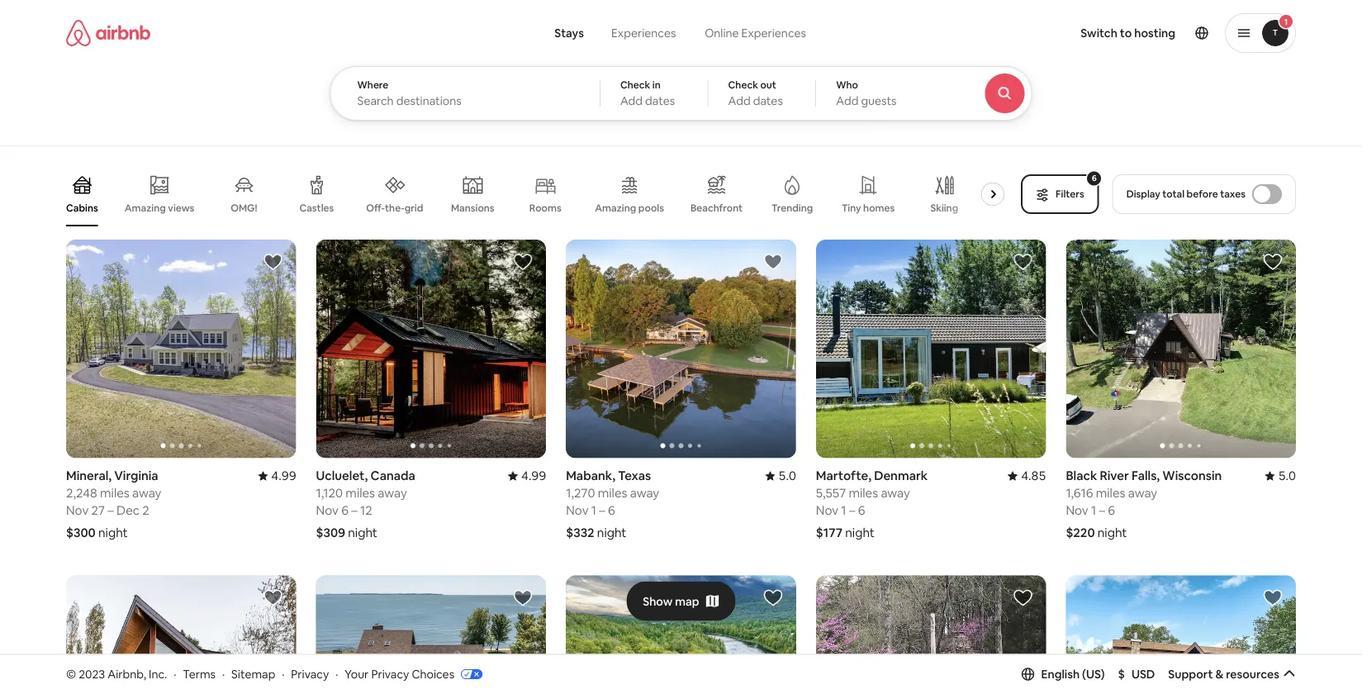 Task type: locate. For each thing, give the bounding box(es) containing it.
night down 27 at the left of page
[[98, 525, 128, 541]]

·
[[174, 666, 176, 681], [222, 666, 225, 681], [282, 666, 285, 681], [336, 666, 338, 681]]

miles inside martofte, denmark 5,557 miles away nov 1 – 6 $177 night
[[849, 485, 878, 501]]

4.99 left 'ucluelet,'
[[271, 468, 296, 484]]

miles
[[100, 485, 130, 501], [346, 485, 375, 501], [598, 485, 628, 501], [849, 485, 878, 501], [1096, 485, 1126, 501]]

away up the 2
[[132, 485, 161, 501]]

&
[[1216, 667, 1224, 682]]

experiences inside "button"
[[611, 26, 676, 40]]

omg!
[[231, 202, 257, 214]]

0 horizontal spatial 4.99 out of 5 average rating image
[[258, 468, 296, 484]]

night inside martofte, denmark 5,557 miles away nov 1 – 6 $177 night
[[846, 525, 875, 541]]

6 inside "black river falls, wisconsin 1,616 miles away nov 1 – 6 $220 night"
[[1108, 503, 1116, 519]]

$332
[[566, 525, 595, 541]]

4 night from the left
[[846, 525, 875, 541]]

dec
[[117, 503, 140, 519]]

5 nov from the left
[[1066, 503, 1089, 519]]

amazing left views
[[125, 201, 166, 214]]

1 check from the left
[[620, 78, 650, 91]]

miles for mabank,
[[598, 485, 628, 501]]

cabins
[[66, 202, 98, 214]]

group
[[66, 162, 1011, 226], [66, 240, 296, 458], [316, 240, 546, 458], [566, 240, 796, 458], [816, 240, 1046, 458], [1066, 240, 1296, 458], [66, 576, 296, 694], [316, 576, 546, 694], [566, 576, 796, 694], [816, 576, 1046, 694], [1066, 576, 1296, 694]]

denmark
[[874, 468, 928, 484]]

2 check from the left
[[728, 78, 758, 91]]

– left 12
[[351, 503, 358, 519]]

1 horizontal spatial add
[[728, 93, 751, 108]]

· right inc.
[[174, 666, 176, 681]]

falls,
[[1132, 468, 1160, 484]]

nov for 1,270 miles away
[[566, 503, 589, 519]]

switch
[[1081, 26, 1118, 40]]

5 away from the left
[[1129, 485, 1158, 501]]

1 horizontal spatial 4.99
[[521, 468, 546, 484]]

1 experiences from the left
[[611, 26, 676, 40]]

miles down river
[[1096, 485, 1126, 501]]

nov inside martofte, denmark 5,557 miles away nov 1 – 6 $177 night
[[816, 503, 839, 519]]

add inside check in add dates
[[620, 93, 643, 108]]

privacy link
[[291, 666, 329, 681]]

martofte,
[[816, 468, 872, 484]]

dates inside check in add dates
[[645, 93, 675, 108]]

– down 'mabank,'
[[599, 503, 605, 519]]

– inside mabank, texas 1,270 miles away nov 1 – 6 $332 night
[[599, 503, 605, 519]]

1 6 from the left
[[341, 503, 349, 519]]

· left privacy "link"
[[282, 666, 285, 681]]

0 horizontal spatial 4.99
[[271, 468, 296, 484]]

0 horizontal spatial dates
[[645, 93, 675, 108]]

what can we help you find? tab list
[[541, 17, 690, 50]]

0 horizontal spatial experiences
[[611, 26, 676, 40]]

night inside mabank, texas 1,270 miles away nov 1 – 6 $332 night
[[597, 525, 627, 541]]

–
[[108, 503, 114, 519], [351, 503, 358, 519], [599, 503, 605, 519], [849, 503, 856, 519], [1099, 503, 1106, 519]]

display total before taxes button
[[1113, 174, 1296, 214]]

2 away from the left
[[378, 485, 407, 501]]

2 nov from the left
[[316, 503, 339, 519]]

0 horizontal spatial check
[[620, 78, 650, 91]]

hosting
[[1135, 26, 1176, 40]]

1 horizontal spatial 5.0
[[1279, 468, 1296, 484]]

check
[[620, 78, 650, 91], [728, 78, 758, 91]]

add for check out add dates
[[728, 93, 751, 108]]

2 miles from the left
[[346, 485, 375, 501]]

grid
[[405, 201, 423, 214]]

nov down 2,248
[[66, 503, 89, 519]]

3 night from the left
[[597, 525, 627, 541]]

5.0 for black river falls, wisconsin 1,616 miles away nov 1 – 6 $220 night
[[1279, 468, 1296, 484]]

miles inside mabank, texas 1,270 miles away nov 1 – 6 $332 night
[[598, 485, 628, 501]]

6 down 'mabank,'
[[608, 503, 615, 519]]

nov inside mineral, virginia 2,248 miles away nov 27 – dec 2 $300 night
[[66, 503, 89, 519]]

0 horizontal spatial 5.0 out of 5 average rating image
[[766, 468, 796, 484]]

miles down 'mabank,'
[[598, 485, 628, 501]]

4 miles from the left
[[849, 485, 878, 501]]

1 5.0 out of 5 average rating image from the left
[[766, 468, 796, 484]]

6
[[341, 503, 349, 519], [608, 503, 615, 519], [858, 503, 865, 519], [1108, 503, 1116, 519]]

miles inside ucluelet, canada 1,120 miles away nov 6 – 12 $309 night
[[346, 485, 375, 501]]

check inside check in add dates
[[620, 78, 650, 91]]

1 nov from the left
[[66, 503, 89, 519]]

add down who
[[836, 93, 859, 108]]

nov down 5,557
[[816, 503, 839, 519]]

– down martofte, on the bottom right of the page
[[849, 503, 856, 519]]

1 horizontal spatial 5.0 out of 5 average rating image
[[1266, 468, 1296, 484]]

night right "$177" on the bottom of page
[[846, 525, 875, 541]]

dates down out
[[753, 93, 783, 108]]

tiny homes
[[842, 202, 895, 214]]

3 6 from the left
[[858, 503, 865, 519]]

4 nov from the left
[[816, 503, 839, 519]]

the-
[[385, 201, 405, 214]]

away inside mineral, virginia 2,248 miles away nov 27 – dec 2 $300 night
[[132, 485, 161, 501]]

miles down martofte, on the bottom right of the page
[[849, 485, 878, 501]]

airbnb,
[[108, 666, 146, 681]]

1 night from the left
[[98, 525, 128, 541]]

night inside mineral, virginia 2,248 miles away nov 27 – dec 2 $300 night
[[98, 525, 128, 541]]

5.0 for mabank, texas 1,270 miles away nov 1 – 6 $332 night
[[779, 468, 796, 484]]

6 left 12
[[341, 503, 349, 519]]

amazing left 'pools'
[[595, 202, 637, 214]]

nov for 2,248 miles away
[[66, 503, 89, 519]]

· left your
[[336, 666, 338, 681]]

add to wishlist: saint-andré-d'argenteuil, canada image
[[1263, 588, 1283, 608]]

2 add from the left
[[728, 93, 751, 108]]

– inside mineral, virginia 2,248 miles away nov 27 – dec 2 $300 night
[[108, 503, 114, 519]]

1 – from the left
[[108, 503, 114, 519]]

4.99
[[271, 468, 296, 484], [521, 468, 546, 484]]

show map
[[643, 594, 700, 609]]

add down online experiences
[[728, 93, 751, 108]]

1 horizontal spatial 4.99 out of 5 average rating image
[[508, 468, 546, 484]]

privacy left your
[[291, 666, 329, 681]]

$ usd
[[1118, 667, 1155, 682]]

5 – from the left
[[1099, 503, 1106, 519]]

5.0
[[779, 468, 796, 484], [1279, 468, 1296, 484]]

experiences
[[611, 26, 676, 40], [742, 26, 806, 40]]

nov down 1,270
[[566, 503, 589, 519]]

add inside who add guests
[[836, 93, 859, 108]]

4 6 from the left
[[1108, 503, 1116, 519]]

inc.
[[149, 666, 167, 681]]

1,616
[[1066, 485, 1094, 501]]

1 horizontal spatial dates
[[753, 93, 783, 108]]

2 6 from the left
[[608, 503, 615, 519]]

1 inside "black river falls, wisconsin 1,616 miles away nov 1 – 6 $220 night"
[[1092, 503, 1097, 519]]

1 horizontal spatial amazing
[[595, 202, 637, 214]]

add to wishlist: cookeville, tennessee image
[[1013, 588, 1033, 608]]

©
[[66, 666, 76, 681]]

6 down martofte, on the bottom right of the page
[[858, 503, 865, 519]]

$177
[[816, 525, 843, 541]]

– inside ucluelet, canada 1,120 miles away nov 6 – 12 $309 night
[[351, 503, 358, 519]]

check left in
[[620, 78, 650, 91]]

night inside ucluelet, canada 1,120 miles away nov 6 – 12 $309 night
[[348, 525, 378, 541]]

nov inside ucluelet, canada 1,120 miles away nov 6 – 12 $309 night
[[316, 503, 339, 519]]

4 away from the left
[[881, 485, 910, 501]]

nov inside mabank, texas 1,270 miles away nov 1 – 6 $332 night
[[566, 503, 589, 519]]

dates
[[645, 93, 675, 108], [753, 93, 783, 108]]

4.99 out of 5 average rating image left 'mabank,'
[[508, 468, 546, 484]]

your
[[345, 666, 369, 681]]

support & resources
[[1169, 667, 1280, 682]]

dates down in
[[645, 93, 675, 108]]

check for check in add dates
[[620, 78, 650, 91]]

add to wishlist: mineral, virginia image
[[263, 252, 283, 272]]

$
[[1118, 667, 1125, 682]]

3 add from the left
[[836, 93, 859, 108]]

None search field
[[330, 0, 1078, 121]]

2 night from the left
[[348, 525, 378, 541]]

– for 2,248
[[108, 503, 114, 519]]

3 away from the left
[[630, 485, 659, 501]]

© 2023 airbnb, inc. ·
[[66, 666, 176, 681]]

amazing for amazing views
[[125, 201, 166, 214]]

1 horizontal spatial privacy
[[371, 666, 409, 681]]

4.99 out of 5 average rating image left 'ucluelet,'
[[258, 468, 296, 484]]

5 night from the left
[[1098, 525, 1127, 541]]

1
[[1285, 16, 1288, 27], [591, 503, 597, 519], [841, 503, 847, 519], [1092, 503, 1097, 519]]

ucluelet,
[[316, 468, 368, 484]]

display total before taxes
[[1127, 188, 1246, 200]]

out
[[761, 78, 777, 91]]

away down texas
[[630, 485, 659, 501]]

1 dates from the left
[[645, 93, 675, 108]]

1 inside martofte, denmark 5,557 miles away nov 1 – 6 $177 night
[[841, 503, 847, 519]]

add
[[620, 93, 643, 108], [728, 93, 751, 108], [836, 93, 859, 108]]

away inside ucluelet, canada 1,120 miles away nov 6 – 12 $309 night
[[378, 485, 407, 501]]

support & resources button
[[1169, 667, 1296, 682]]

guests
[[861, 93, 897, 108]]

add down experiences "button"
[[620, 93, 643, 108]]

show map button
[[627, 581, 736, 621]]

– for 1,120
[[351, 503, 358, 519]]

miles inside mineral, virginia 2,248 miles away nov 27 – dec 2 $300 night
[[100, 485, 130, 501]]

4.99 out of 5 average rating image
[[258, 468, 296, 484], [508, 468, 546, 484]]

2 5.0 out of 5 average rating image from the left
[[1266, 468, 1296, 484]]

5 miles from the left
[[1096, 485, 1126, 501]]

3 miles from the left
[[598, 485, 628, 501]]

– right 27 at the left of page
[[108, 503, 114, 519]]

1 5.0 from the left
[[779, 468, 796, 484]]

night
[[98, 525, 128, 541], [348, 525, 378, 541], [597, 525, 627, 541], [846, 525, 875, 541], [1098, 525, 1127, 541]]

away down denmark
[[881, 485, 910, 501]]

$220
[[1066, 525, 1095, 541]]

– inside martofte, denmark 5,557 miles away nov 1 – 6 $177 night
[[849, 503, 856, 519]]

miles for mineral,
[[100, 485, 130, 501]]

mineral,
[[66, 468, 112, 484]]

0 horizontal spatial privacy
[[291, 666, 329, 681]]

4.85
[[1021, 468, 1046, 484]]

1 miles from the left
[[100, 485, 130, 501]]

experiences right online at the right of the page
[[742, 26, 806, 40]]

night for $309
[[348, 525, 378, 541]]

· right terms
[[222, 666, 225, 681]]

6 inside mabank, texas 1,270 miles away nov 1 – 6 $332 night
[[608, 503, 615, 519]]

away down falls,
[[1129, 485, 1158, 501]]

0 horizontal spatial add
[[620, 93, 643, 108]]

away inside "black river falls, wisconsin 1,616 miles away nov 1 – 6 $220 night"
[[1129, 485, 1158, 501]]

2 horizontal spatial add
[[836, 93, 859, 108]]

pools
[[639, 202, 664, 214]]

2 experiences from the left
[[742, 26, 806, 40]]

nov down 1,616
[[1066, 503, 1089, 519]]

miles up 12
[[346, 485, 375, 501]]

1 horizontal spatial experiences
[[742, 26, 806, 40]]

miles inside "black river falls, wisconsin 1,616 miles away nov 1 – 6 $220 night"
[[1096, 485, 1126, 501]]

3 nov from the left
[[566, 503, 589, 519]]

switch to hosting link
[[1071, 16, 1186, 50]]

dates inside check out add dates
[[753, 93, 783, 108]]

nov down 1,120
[[316, 503, 339, 519]]

map
[[675, 594, 700, 609]]

miles up dec
[[100, 485, 130, 501]]

away
[[132, 485, 161, 501], [378, 485, 407, 501], [630, 485, 659, 501], [881, 485, 910, 501], [1129, 485, 1158, 501]]

2 5.0 from the left
[[1279, 468, 1296, 484]]

group containing amazing views
[[66, 162, 1011, 226]]

4 – from the left
[[849, 503, 856, 519]]

4.99 for ucluelet, canada 1,120 miles away nov 6 – 12 $309 night
[[521, 468, 546, 484]]

away for 2,248 miles away
[[132, 485, 161, 501]]

1 4.99 from the left
[[271, 468, 296, 484]]

away inside martofte, denmark 5,557 miles away nov 1 – 6 $177 night
[[881, 485, 910, 501]]

1 4.99 out of 5 average rating image from the left
[[258, 468, 296, 484]]

who
[[836, 78, 858, 91]]

night right $332
[[597, 525, 627, 541]]

2 4.99 from the left
[[521, 468, 546, 484]]

nov inside "black river falls, wisconsin 1,616 miles away nov 1 – 6 $220 night"
[[1066, 503, 1089, 519]]

away for 5,557 miles away
[[881, 485, 910, 501]]

2 – from the left
[[351, 503, 358, 519]]

check inside check out add dates
[[728, 78, 758, 91]]

1 add from the left
[[620, 93, 643, 108]]

mabank,
[[566, 468, 616, 484]]

experiences up in
[[611, 26, 676, 40]]

night down 12
[[348, 525, 378, 541]]

0 horizontal spatial 5.0
[[779, 468, 796, 484]]

away for 1,120 miles away
[[378, 485, 407, 501]]

total
[[1163, 188, 1185, 200]]

2 dates from the left
[[753, 93, 783, 108]]

night right "$220"
[[1098, 525, 1127, 541]]

2,248
[[66, 485, 97, 501]]

2 4.99 out of 5 average rating image from the left
[[508, 468, 546, 484]]

away inside mabank, texas 1,270 miles away nov 1 – 6 $332 night
[[630, 485, 659, 501]]

0 horizontal spatial amazing
[[125, 201, 166, 214]]

1 away from the left
[[132, 485, 161, 501]]

amazing
[[125, 201, 166, 214], [595, 202, 637, 214]]

check left out
[[728, 78, 758, 91]]

off-the-grid
[[366, 201, 423, 214]]

add to wishlist: put-in-bay, ohio image
[[513, 588, 533, 608]]

4.99 left 'mabank,'
[[521, 468, 546, 484]]

away down canada
[[378, 485, 407, 501]]

1 privacy from the left
[[291, 666, 329, 681]]

3 – from the left
[[599, 503, 605, 519]]

privacy right your
[[371, 666, 409, 681]]

1 horizontal spatial check
[[728, 78, 758, 91]]

5.0 out of 5 average rating image
[[766, 468, 796, 484], [1266, 468, 1296, 484]]

tiny
[[842, 202, 861, 214]]

– down river
[[1099, 503, 1106, 519]]

views
[[168, 201, 194, 214]]

6 down river
[[1108, 503, 1116, 519]]

black
[[1066, 468, 1098, 484]]

add inside check out add dates
[[728, 93, 751, 108]]



Task type: vqa. For each thing, say whether or not it's contained in the screenshot.
be
no



Task type: describe. For each thing, give the bounding box(es) containing it.
Where field
[[357, 93, 573, 108]]

add to wishlist: martofte, denmark image
[[1013, 252, 1033, 272]]

sitemap link
[[231, 666, 275, 681]]

where
[[357, 78, 389, 91]]

– for 1,270
[[599, 503, 605, 519]]

castles
[[299, 202, 334, 214]]

online
[[705, 26, 739, 40]]

skiing
[[931, 202, 959, 214]]

show
[[643, 594, 673, 609]]

mansions
[[451, 202, 495, 214]]

wisconsin
[[1163, 468, 1222, 484]]

stays button
[[541, 17, 597, 50]]

miles for martofte,
[[849, 485, 878, 501]]

add for check in add dates
[[620, 93, 643, 108]]

1 inside mabank, texas 1,270 miles away nov 1 – 6 $332 night
[[591, 503, 597, 519]]

add to wishlist: ucluelet, canada image
[[513, 252, 533, 272]]

stays
[[555, 26, 584, 40]]

homes
[[864, 202, 895, 214]]

off-
[[366, 201, 385, 214]]

2
[[142, 503, 149, 519]]

your privacy choices
[[345, 666, 455, 681]]

4.85 out of 5 average rating image
[[1008, 468, 1046, 484]]

english (us)
[[1042, 667, 1105, 682]]

filters
[[1056, 188, 1085, 200]]

online experiences link
[[690, 17, 821, 50]]

terms
[[183, 666, 216, 681]]

mabank, texas 1,270 miles away nov 1 – 6 $332 night
[[566, 468, 659, 541]]

add to wishlist: blaine, washington image
[[263, 588, 283, 608]]

your privacy choices link
[[345, 666, 483, 683]]

sitemap
[[231, 666, 275, 681]]

away for 1,270 miles away
[[630, 485, 659, 501]]

dates for check in add dates
[[645, 93, 675, 108]]

to
[[1120, 26, 1132, 40]]

– inside "black river falls, wisconsin 1,616 miles away nov 1 – 6 $220 night"
[[1099, 503, 1106, 519]]

none search field containing stays
[[330, 0, 1078, 121]]

4 · from the left
[[336, 666, 338, 681]]

3 · from the left
[[282, 666, 285, 681]]

taxes
[[1221, 188, 1246, 200]]

27
[[91, 503, 105, 519]]

6 inside martofte, denmark 5,557 miles away nov 1 – 6 $177 night
[[858, 503, 865, 519]]

night inside "black river falls, wisconsin 1,616 miles away nov 1 – 6 $220 night"
[[1098, 525, 1127, 541]]

check in add dates
[[620, 78, 675, 108]]

4.99 for mineral, virginia 2,248 miles away nov 27 – dec 2 $300 night
[[271, 468, 296, 484]]

rooms
[[530, 202, 562, 214]]

amazing for amazing pools
[[595, 202, 637, 214]]

check for check out add dates
[[728, 78, 758, 91]]

experiences button
[[597, 17, 690, 50]]

check out add dates
[[728, 78, 783, 108]]

add to wishlist: saint-gabriel-de-valcartier, canada image
[[763, 588, 783, 608]]

support
[[1169, 667, 1213, 682]]

6 inside ucluelet, canada 1,120 miles away nov 6 – 12 $309 night
[[341, 503, 349, 519]]

5.0 out of 5 average rating image for mabank, texas 1,270 miles away nov 1 – 6 $332 night
[[766, 468, 796, 484]]

– for 5,557
[[849, 503, 856, 519]]

terms · sitemap · privacy
[[183, 666, 329, 681]]

who add guests
[[836, 78, 897, 108]]

usd
[[1132, 667, 1155, 682]]

black river falls, wisconsin 1,616 miles away nov 1 – 6 $220 night
[[1066, 468, 1222, 541]]

amazing pools
[[595, 202, 664, 214]]

1 · from the left
[[174, 666, 176, 681]]

virginia
[[114, 468, 158, 484]]

1 button
[[1225, 13, 1296, 53]]

1,120
[[316, 485, 343, 501]]

night for $332
[[597, 525, 627, 541]]

stays tab panel
[[330, 66, 1078, 121]]

filters button
[[1021, 174, 1100, 214]]

2 · from the left
[[222, 666, 225, 681]]

12
[[360, 503, 372, 519]]

terms link
[[183, 666, 216, 681]]

resources
[[1226, 667, 1280, 682]]

nov for 5,557 miles away
[[816, 503, 839, 519]]

add to wishlist: black river falls, wisconsin image
[[1263, 252, 1283, 272]]

display
[[1127, 188, 1161, 200]]

beachfront
[[691, 202, 743, 214]]

texas
[[618, 468, 651, 484]]

miles for ucluelet,
[[346, 485, 375, 501]]

choices
[[412, 666, 455, 681]]

add to wishlist: mabank, texas image
[[763, 252, 783, 272]]

4.99 out of 5 average rating image for mineral, virginia 2,248 miles away nov 27 – dec 2 $300 night
[[258, 468, 296, 484]]

before
[[1187, 188, 1218, 200]]

ucluelet, canada 1,120 miles away nov 6 – 12 $309 night
[[316, 468, 416, 541]]

night for $177
[[846, 525, 875, 541]]

5,557
[[816, 485, 846, 501]]

english (us) button
[[1022, 667, 1105, 682]]

river
[[1100, 468, 1129, 484]]

2 privacy from the left
[[371, 666, 409, 681]]

4.99 out of 5 average rating image for ucluelet, canada 1,120 miles away nov 6 – 12 $309 night
[[508, 468, 546, 484]]

profile element
[[847, 0, 1296, 66]]

dates for check out add dates
[[753, 93, 783, 108]]

$309
[[316, 525, 345, 541]]

nov for 1,120 miles away
[[316, 503, 339, 519]]

online experiences
[[705, 26, 806, 40]]

(us)
[[1083, 667, 1105, 682]]

martofte, denmark 5,557 miles away nov 1 – 6 $177 night
[[816, 468, 928, 541]]

5.0 out of 5 average rating image for black river falls, wisconsin 1,616 miles away nov 1 – 6 $220 night
[[1266, 468, 1296, 484]]

canada
[[371, 468, 416, 484]]

in
[[653, 78, 661, 91]]

1,270
[[566, 485, 595, 501]]

mineral, virginia 2,248 miles away nov 27 – dec 2 $300 night
[[66, 468, 161, 541]]

english
[[1042, 667, 1080, 682]]

1 inside 'dropdown button'
[[1285, 16, 1288, 27]]

trending
[[772, 202, 813, 214]]

2023
[[79, 666, 105, 681]]

switch to hosting
[[1081, 26, 1176, 40]]

$300
[[66, 525, 96, 541]]



